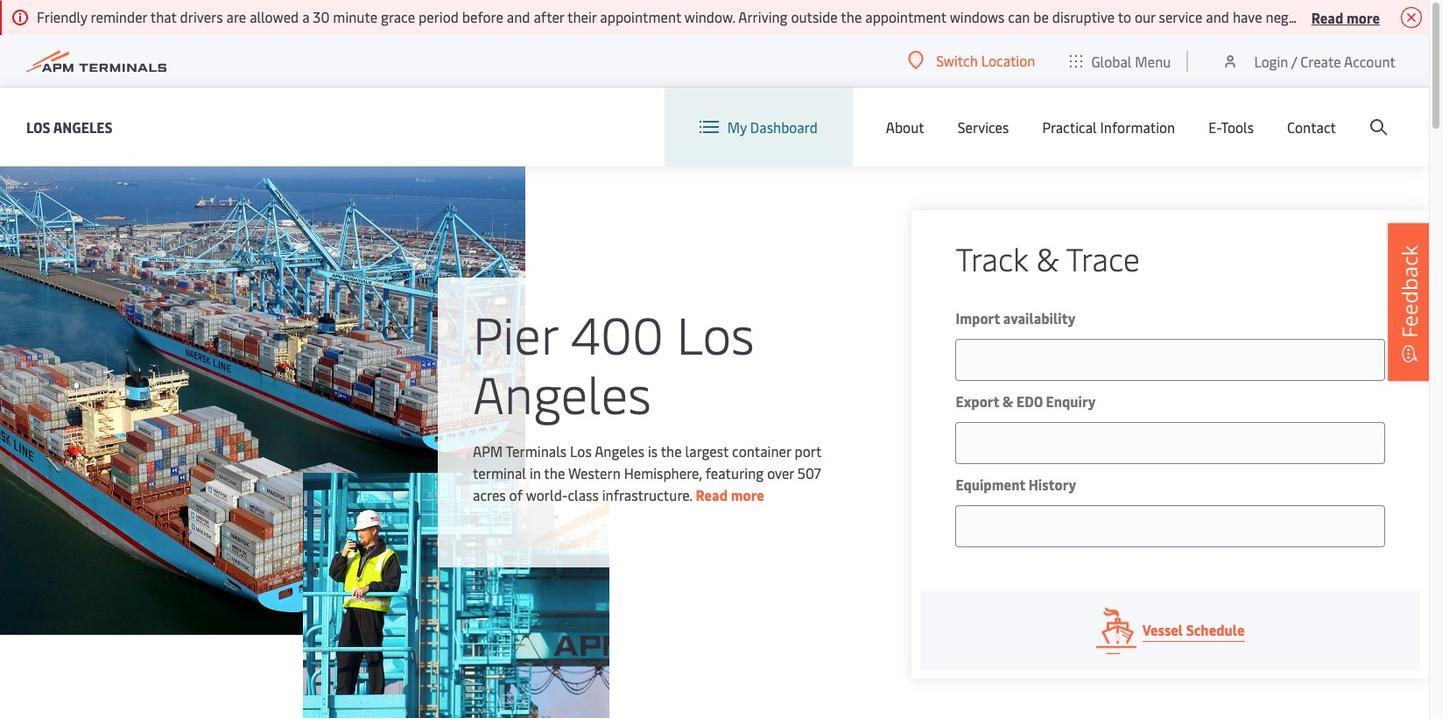 Task type: describe. For each thing, give the bounding box(es) containing it.
menu
[[1136, 51, 1172, 71]]

my
[[728, 117, 747, 137]]

400
[[571, 299, 664, 368]]

& for trace
[[1037, 237, 1060, 279]]

location
[[982, 51, 1036, 70]]

create
[[1301, 51, 1342, 71]]

dashboard
[[751, 117, 818, 137]]

information
[[1101, 117, 1176, 137]]

track
[[956, 237, 1029, 279]]

are
[[226, 7, 246, 26]]

import
[[956, 308, 1001, 328]]

login / create account
[[1255, 51, 1397, 71]]

read more for the read more link
[[696, 485, 765, 505]]

equipment history
[[956, 475, 1077, 494]]

global menu
[[1092, 51, 1172, 71]]

of
[[510, 485, 523, 505]]

close alert image
[[1402, 7, 1423, 28]]

more for read more button
[[1347, 7, 1381, 27]]

negative
[[1266, 7, 1320, 26]]

507
[[798, 463, 821, 483]]

/
[[1292, 51, 1298, 71]]

windows
[[950, 7, 1005, 26]]

2 drivers from the left
[[1396, 7, 1439, 26]]

global
[[1092, 51, 1132, 71]]

account
[[1345, 51, 1397, 71]]

0 vertical spatial angeles
[[53, 117, 113, 136]]

e-tools
[[1209, 117, 1255, 137]]

availability
[[1004, 308, 1076, 328]]

practical
[[1043, 117, 1097, 137]]

more for the read more link
[[731, 485, 765, 505]]

read more link
[[696, 485, 765, 505]]

impacts
[[1323, 7, 1373, 26]]

about
[[886, 117, 925, 137]]

2 and from the left
[[1207, 7, 1230, 26]]

be
[[1034, 7, 1049, 26]]

1 drivers from the left
[[180, 7, 223, 26]]

& for edo
[[1003, 392, 1014, 411]]

friendly reminder that drivers are allowed a 30 minute grace period before and after their appointment window. arriving outside the appointment windows can be disruptive to our service and have negative impacts on drivers w
[[37, 7, 1443, 26]]

1 and from the left
[[507, 7, 530, 26]]

1 appointment from the left
[[600, 7, 682, 26]]

practical information button
[[1043, 88, 1176, 166]]

w
[[1442, 7, 1443, 26]]

vessel schedule link
[[921, 591, 1421, 670]]

allowed
[[250, 7, 299, 26]]

import availability
[[956, 308, 1076, 328]]

my dashboard button
[[700, 88, 818, 166]]

read more for read more button
[[1312, 7, 1381, 27]]

minute
[[333, 7, 378, 26]]

contact button
[[1288, 88, 1337, 166]]

largest
[[686, 442, 729, 461]]

tools
[[1222, 117, 1255, 137]]

los angeles
[[26, 117, 113, 136]]

contact
[[1288, 117, 1337, 137]]

on
[[1376, 7, 1392, 26]]

los angeles pier 400 image
[[0, 166, 526, 635]]

angeles for pier
[[473, 358, 652, 428]]

enquiry
[[1046, 392, 1096, 411]]

2 horizontal spatial the
[[841, 7, 862, 26]]

vessel schedule
[[1143, 620, 1246, 640]]

services
[[958, 117, 1010, 137]]

pier
[[473, 299, 558, 368]]

0 vertical spatial los
[[26, 117, 50, 136]]

schedule
[[1187, 620, 1246, 640]]

export & edo enquiry
[[956, 392, 1096, 411]]

2 appointment from the left
[[866, 7, 947, 26]]

port
[[795, 442, 822, 461]]

history
[[1029, 475, 1077, 494]]

global menu button
[[1053, 35, 1189, 87]]

practical information
[[1043, 117, 1176, 137]]



Task type: vqa. For each thing, say whether or not it's contained in the screenshot.
the to the top
yes



Task type: locate. For each thing, give the bounding box(es) containing it.
1 horizontal spatial los
[[570, 442, 592, 461]]

more up account
[[1347, 7, 1381, 27]]

&
[[1037, 237, 1060, 279], [1003, 392, 1014, 411]]

feedback button
[[1389, 223, 1432, 381]]

1 horizontal spatial appointment
[[866, 7, 947, 26]]

angeles for apm
[[595, 442, 645, 461]]

the right the 'in'
[[544, 463, 565, 483]]

my dashboard
[[728, 117, 818, 137]]

feedback
[[1396, 245, 1425, 338]]

window.
[[685, 7, 736, 26]]

0 horizontal spatial and
[[507, 7, 530, 26]]

0 vertical spatial read more
[[1312, 7, 1381, 27]]

los inside pier 400 los angeles
[[677, 299, 755, 368]]

los for pier 400 los angeles
[[677, 299, 755, 368]]

and left after
[[507, 7, 530, 26]]

service
[[1160, 7, 1203, 26]]

world-
[[526, 485, 568, 505]]

equipment
[[956, 475, 1026, 494]]

switch
[[937, 51, 978, 70]]

export
[[956, 392, 1000, 411]]

arriving
[[739, 7, 788, 26]]

login / create account link
[[1223, 35, 1397, 87]]

friendly
[[37, 7, 87, 26]]

angeles inside pier 400 los angeles
[[473, 358, 652, 428]]

1 vertical spatial angeles
[[473, 358, 652, 428]]

30
[[313, 7, 330, 26]]

trace
[[1067, 237, 1141, 279]]

to
[[1119, 7, 1132, 26]]

& left edo
[[1003, 392, 1014, 411]]

grace
[[381, 7, 415, 26]]

in
[[530, 463, 541, 483]]

la secondary image
[[303, 473, 610, 718]]

outside
[[791, 7, 838, 26]]

1 horizontal spatial more
[[1347, 7, 1381, 27]]

over
[[768, 463, 795, 483]]

disruptive
[[1053, 7, 1115, 26]]

that
[[150, 7, 177, 26]]

appointment up switch
[[866, 7, 947, 26]]

angeles
[[53, 117, 113, 136], [473, 358, 652, 428], [595, 442, 645, 461]]

e-
[[1209, 117, 1222, 137]]

and left have
[[1207, 7, 1230, 26]]

1 horizontal spatial read more
[[1312, 7, 1381, 27]]

after
[[534, 7, 565, 26]]

drivers left the are
[[180, 7, 223, 26]]

track & trace
[[956, 237, 1141, 279]]

angeles inside apm terminals los angeles is the largest container port terminal in the western hemisphere, featuring over 507 acres of world-class infrastructure.
[[595, 442, 645, 461]]

1 vertical spatial read
[[696, 485, 728, 505]]

1 horizontal spatial &
[[1037, 237, 1060, 279]]

is
[[648, 442, 658, 461]]

0 vertical spatial read
[[1312, 7, 1344, 27]]

appointment
[[600, 7, 682, 26], [866, 7, 947, 26]]

1 horizontal spatial drivers
[[1396, 7, 1439, 26]]

0 vertical spatial more
[[1347, 7, 1381, 27]]

apm
[[473, 442, 503, 461]]

the right outside
[[841, 7, 862, 26]]

1 vertical spatial read more
[[696, 485, 765, 505]]

read more
[[1312, 7, 1381, 27], [696, 485, 765, 505]]

period
[[419, 7, 459, 26]]

acres
[[473, 485, 506, 505]]

1 vertical spatial more
[[731, 485, 765, 505]]

read down the featuring
[[696, 485, 728, 505]]

reminder
[[91, 7, 147, 26]]

container
[[732, 442, 792, 461]]

read more button
[[1312, 6, 1381, 28]]

western
[[568, 463, 621, 483]]

los
[[26, 117, 50, 136], [677, 299, 755, 368], [570, 442, 592, 461]]

the right is
[[661, 442, 682, 461]]

class
[[568, 485, 599, 505]]

our
[[1135, 7, 1156, 26]]

infrastructure.
[[602, 485, 693, 505]]

hemisphere,
[[624, 463, 702, 483]]

0 horizontal spatial los
[[26, 117, 50, 136]]

and
[[507, 7, 530, 26], [1207, 7, 1230, 26]]

2 vertical spatial los
[[570, 442, 592, 461]]

terminal
[[473, 463, 527, 483]]

edo
[[1017, 392, 1043, 411]]

switch location
[[937, 51, 1036, 70]]

read more down the featuring
[[696, 485, 765, 505]]

apm terminals los angeles is the largest container port terminal in the western hemisphere, featuring over 507 acres of world-class infrastructure.
[[473, 442, 822, 505]]

0 horizontal spatial &
[[1003, 392, 1014, 411]]

1 vertical spatial los
[[677, 299, 755, 368]]

login
[[1255, 51, 1289, 71]]

los angeles link
[[26, 116, 113, 138]]

0 horizontal spatial read more
[[696, 485, 765, 505]]

a
[[302, 7, 310, 26]]

vessel
[[1143, 620, 1184, 640]]

0 horizontal spatial drivers
[[180, 7, 223, 26]]

1 horizontal spatial the
[[661, 442, 682, 461]]

los inside apm terminals los angeles is the largest container port terminal in the western hemisphere, featuring over 507 acres of world-class infrastructure.
[[570, 442, 592, 461]]

read for read more button
[[1312, 7, 1344, 27]]

appointment right their
[[600, 7, 682, 26]]

1 vertical spatial &
[[1003, 392, 1014, 411]]

have
[[1233, 7, 1263, 26]]

more
[[1347, 7, 1381, 27], [731, 485, 765, 505]]

e-tools button
[[1209, 88, 1255, 166]]

drivers
[[180, 7, 223, 26], [1396, 7, 1439, 26]]

& left trace
[[1037, 237, 1060, 279]]

featuring
[[706, 463, 764, 483]]

2 horizontal spatial los
[[677, 299, 755, 368]]

0 vertical spatial &
[[1037, 237, 1060, 279]]

0 horizontal spatial more
[[731, 485, 765, 505]]

before
[[462, 7, 504, 26]]

can
[[1009, 7, 1031, 26]]

1 vertical spatial the
[[661, 442, 682, 461]]

more inside read more button
[[1347, 7, 1381, 27]]

0 horizontal spatial read
[[696, 485, 728, 505]]

terminals
[[506, 442, 567, 461]]

1 horizontal spatial read
[[1312, 7, 1344, 27]]

read for the read more link
[[696, 485, 728, 505]]

read up "login / create account"
[[1312, 7, 1344, 27]]

los for apm terminals los angeles is the largest container port terminal in the western hemisphere, featuring over 507 acres of world-class infrastructure.
[[570, 442, 592, 461]]

switch location button
[[909, 51, 1036, 70]]

0 horizontal spatial appointment
[[600, 7, 682, 26]]

about button
[[886, 88, 925, 166]]

read more up "login / create account"
[[1312, 7, 1381, 27]]

their
[[568, 7, 597, 26]]

0 vertical spatial the
[[841, 7, 862, 26]]

more down the featuring
[[731, 485, 765, 505]]

1 horizontal spatial and
[[1207, 7, 1230, 26]]

2 vertical spatial the
[[544, 463, 565, 483]]

pier 400 los angeles
[[473, 299, 755, 428]]

0 horizontal spatial the
[[544, 463, 565, 483]]

drivers left w
[[1396, 7, 1439, 26]]

read inside button
[[1312, 7, 1344, 27]]

2 vertical spatial angeles
[[595, 442, 645, 461]]



